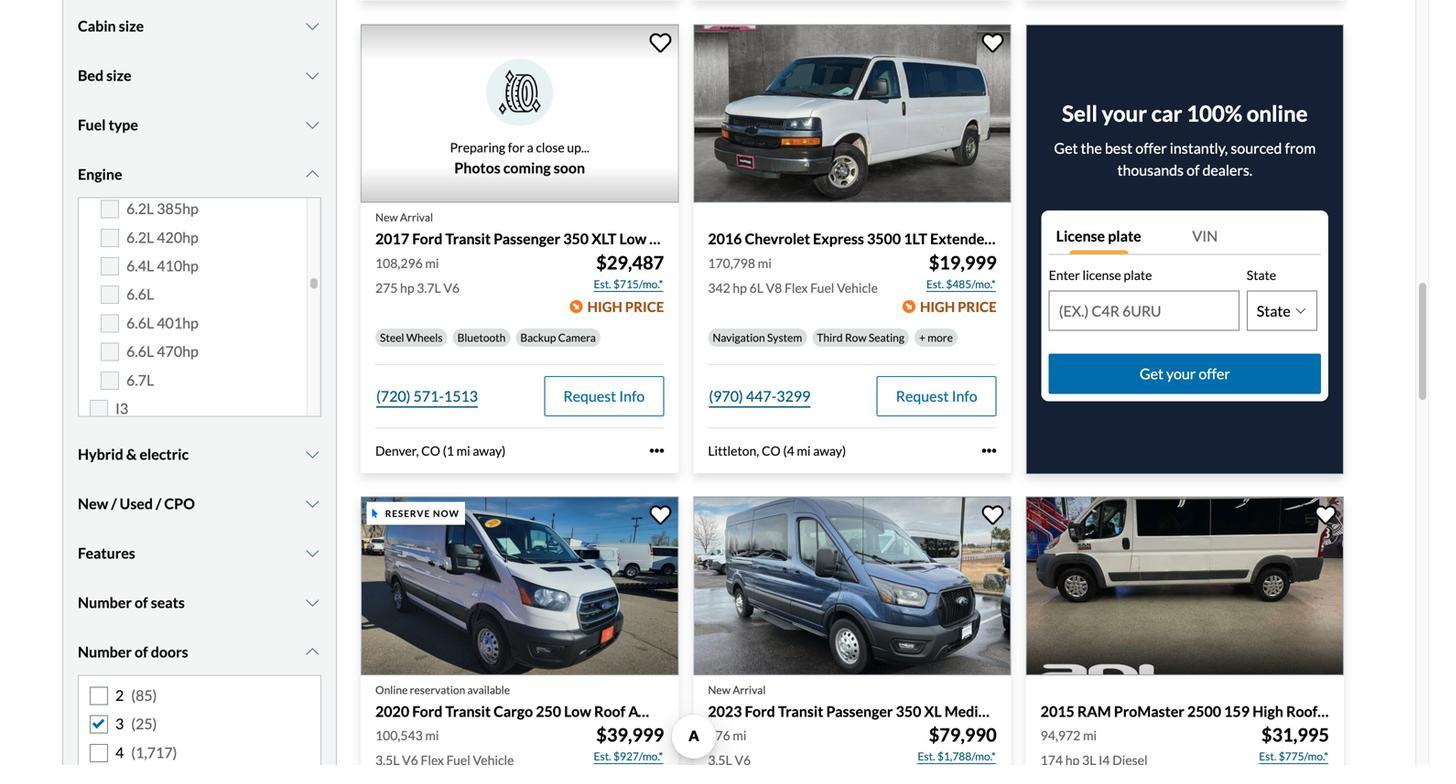 Task type: vqa. For each thing, say whether or not it's contained in the screenshot.
TO
no



Task type: describe. For each thing, give the bounding box(es) containing it.
navigation system
[[713, 331, 802, 344]]

hp for $29,487
[[400, 280, 414, 296]]

1513
[[444, 387, 478, 405]]

roof for $79,990
[[1002, 703, 1033, 720]]

chevron down image for number of seats
[[303, 596, 321, 610]]

awd inside online reservation available 2020 ford transit cargo 250 low roof awd
[[628, 703, 664, 720]]

navigation
[[713, 331, 765, 344]]

express
[[813, 230, 864, 248]]

$39,999
[[596, 724, 664, 746]]

$79,990
[[929, 724, 997, 746]]

plate inside tab
[[1108, 227, 1141, 245]]

backup
[[520, 331, 556, 344]]

transit inside new arrival 2023 ford transit passenger 350 xl medium roof lb awd
[[778, 703, 823, 720]]

new arrival
[[375, 211, 433, 224]]

xl
[[924, 703, 942, 720]]

(970)
[[709, 387, 743, 405]]

thousands
[[1117, 161, 1184, 179]]

mi for 170,798
[[758, 255, 772, 271]]

wheels
[[406, 331, 443, 344]]

hybrid & electric button
[[78, 432, 321, 477]]

mi for 108,296
[[425, 255, 439, 271]]

ford inside new arrival 2023 ford transit passenger 350 xl medium roof lb awd
[[745, 703, 775, 720]]

410hp
[[157, 257, 199, 275]]

steel wheels
[[380, 331, 443, 344]]

blue metallic 2023 ford transit passenger 350 xl medium roof lb awd van all-wheel drive automatic image
[[693, 497, 1011, 676]]

info for (720) 571-1513
[[619, 387, 645, 405]]

your for car
[[1102, 100, 1147, 127]]

away) for littleton, co (4 mi away)
[[813, 443, 846, 459]]

3299
[[777, 387, 811, 405]]

seating
[[869, 331, 905, 344]]

2
[[115, 687, 124, 705]]

(4
[[783, 443, 794, 459]]

request info button for (970) 447-3299
[[877, 376, 997, 416]]

co for (1 mi away)
[[421, 443, 440, 459]]

high price for $29,487
[[587, 298, 664, 315]]

chevron down image for number of doors
[[303, 645, 321, 660]]

(720)
[[376, 387, 411, 405]]

100,543
[[375, 728, 423, 743]]

engine
[[78, 165, 122, 183]]

fuel inside dropdown button
[[78, 116, 106, 134]]

available
[[467, 683, 510, 697]]

6.4l
[[126, 257, 154, 275]]

cabin size
[[78, 17, 144, 35]]

4
[[115, 744, 124, 762]]

fuel type button
[[78, 102, 321, 148]]

1 vertical spatial plate
[[1124, 268, 1152, 283]]

v6
[[443, 280, 460, 296]]

mi for 100,543
[[425, 728, 439, 743]]

$19,999
[[929, 252, 997, 274]]

from
[[1285, 139, 1316, 157]]

number of doors
[[78, 643, 188, 661]]

2500
[[1187, 703, 1221, 720]]

2016 chevrolet express 3500 1lt extended rwd
[[708, 230, 1031, 248]]

6.6l 470hp
[[126, 343, 199, 360]]

2016
[[708, 230, 742, 248]]

get for get the best offer instantly, sourced from thousands of dealers.
[[1054, 139, 1078, 157]]

v8
[[766, 280, 782, 296]]

of for seats
[[135, 594, 148, 612]]

2015
[[1041, 703, 1075, 720]]

license plate
[[1056, 227, 1141, 245]]

4 (1,717)
[[115, 744, 177, 762]]

mi for 976
[[733, 728, 747, 743]]

tab list containing license plate
[[1049, 218, 1321, 255]]

request info for 3299
[[896, 387, 977, 405]]

lb
[[1036, 703, 1053, 720]]

ram
[[1077, 703, 1111, 720]]

of for doors
[[135, 643, 148, 661]]

(720) 571-1513
[[376, 387, 478, 405]]

number for number of seats
[[78, 594, 132, 612]]

row
[[845, 331, 867, 344]]

fuel inside 170,798 mi 342 hp 6l v8 flex fuel vehicle
[[810, 280, 834, 296]]

get for get your offer
[[1140, 365, 1164, 383]]

get your offer button
[[1049, 354, 1321, 394]]

$79,990 est. $1,788/mo.*
[[918, 724, 997, 763]]

medium
[[945, 703, 999, 720]]

steel
[[380, 331, 404, 344]]

(85)
[[131, 687, 157, 705]]

420hp
[[157, 228, 199, 246]]

275
[[375, 280, 398, 296]]

$39,999 est. $927/mo.*
[[594, 724, 664, 763]]

enter
[[1049, 268, 1080, 283]]

hybrid & electric
[[78, 445, 189, 463]]

$31,995
[[1262, 724, 1329, 746]]

$29,487
[[596, 252, 664, 274]]

seats
[[151, 594, 185, 612]]

get the best offer instantly, sourced from thousands of dealers.
[[1054, 139, 1316, 179]]

bluetooth
[[457, 331, 506, 344]]

$775/mo.*
[[1279, 750, 1328, 763]]

new inside new arrival 2023 ford transit passenger 350 xl medium roof lb awd
[[708, 683, 730, 697]]

instantly,
[[1170, 139, 1228, 157]]

enter license plate
[[1049, 268, 1152, 283]]

est. for $79,990
[[918, 750, 935, 763]]

littleton, co (4 mi away)
[[708, 443, 846, 459]]

mi right (1
[[457, 443, 470, 459]]

est. for $31,995
[[1259, 750, 1277, 763]]

features
[[78, 544, 135, 562]]

new for new arrival
[[375, 211, 398, 224]]

385hp
[[157, 200, 199, 218]]

6.6l for 6.6l
[[126, 285, 154, 303]]

extended
[[930, 230, 993, 248]]

new arrival 2023 ford transit passenger 350 xl medium roof lb awd
[[708, 683, 1092, 720]]

ford inside online reservation available 2020 ford transit cargo 250 low roof awd
[[412, 703, 443, 720]]

roof for $39,999
[[594, 703, 626, 720]]

offer inside get the best offer instantly, sourced from thousands of dealers.
[[1135, 139, 1167, 157]]

arrival for new arrival
[[400, 211, 433, 224]]

number for number of doors
[[78, 643, 132, 661]]

size for cabin size
[[119, 17, 144, 35]]

250
[[536, 703, 561, 720]]

3500
[[867, 230, 901, 248]]

chevron down image for fuel type
[[303, 118, 321, 132]]

denver,
[[375, 443, 419, 459]]

$927/mo.*
[[613, 750, 663, 763]]

6.2l for 6.2l 385hp
[[126, 200, 154, 218]]

100,543 mi
[[375, 728, 439, 743]]

your for offer
[[1166, 365, 1196, 383]]

price for $19,999
[[958, 298, 997, 315]]

the
[[1081, 139, 1102, 157]]

van
[[1363, 703, 1388, 720]]

request for 3299
[[896, 387, 949, 405]]

license plate tab
[[1049, 218, 1185, 255]]

6.6l for 6.6l 401hp
[[126, 314, 154, 332]]

sell your car 100% online
[[1062, 100, 1308, 127]]

high for $29,487
[[587, 298, 622, 315]]

features button
[[78, 531, 321, 576]]

350
[[896, 703, 921, 720]]

mi right (4 at bottom
[[797, 443, 811, 459]]



Task type: locate. For each thing, give the bounding box(es) containing it.
bed
[[78, 66, 104, 84]]

0 vertical spatial plate
[[1108, 227, 1141, 245]]

$715/mo.*
[[613, 277, 663, 291]]

2 info from the left
[[952, 387, 977, 405]]

0 vertical spatial size
[[119, 17, 144, 35]]

2 chevron down image from the top
[[303, 167, 321, 182]]

low
[[564, 703, 591, 720]]

3 6.6l from the top
[[126, 343, 154, 360]]

0 horizontal spatial transit
[[445, 703, 491, 720]]

high
[[587, 298, 622, 315], [920, 298, 955, 315]]

94,972 mi
[[1041, 728, 1097, 743]]

summit white 2016 chevrolet express 3500 1lt extended rwd van rear-wheel drive 6-speed automatic image
[[693, 24, 1011, 203]]

size right cabin
[[119, 17, 144, 35]]

mi inside 170,798 mi 342 hp 6l v8 flex fuel vehicle
[[758, 255, 772, 271]]

3.7l
[[417, 280, 441, 296]]

cargo left van in the bottom of the page
[[1320, 703, 1360, 720]]

roof up $39,999
[[594, 703, 626, 720]]

co left (4 at bottom
[[762, 443, 781, 459]]

1 request info button from the left
[[544, 376, 664, 416]]

roof left lb
[[1002, 703, 1033, 720]]

number down features
[[78, 594, 132, 612]]

2 horizontal spatial new
[[708, 683, 730, 697]]

price down the $485/mo.* on the right
[[958, 298, 997, 315]]

chevron down image
[[303, 68, 321, 83], [303, 118, 321, 132], [303, 645, 321, 660]]

$29,487 est. $715/mo.*
[[594, 252, 664, 291]]

roof up $31,995
[[1286, 703, 1318, 720]]

1 vertical spatial offer
[[1199, 365, 1230, 383]]

1 chevron down image from the top
[[303, 68, 321, 83]]

(970) 447-3299
[[709, 387, 811, 405]]

0 horizontal spatial roof
[[594, 703, 626, 720]]

1 vertical spatial new
[[78, 495, 108, 513]]

get left the
[[1054, 139, 1078, 157]]

(1,717)
[[131, 744, 177, 762]]

2 vertical spatial new
[[708, 683, 730, 697]]

camera
[[558, 331, 596, 344]]

1 ford from the left
[[412, 703, 443, 720]]

0 horizontal spatial price
[[625, 298, 664, 315]]

arrival up 108,296 at the left top of the page
[[400, 211, 433, 224]]

co for (4 mi away)
[[762, 443, 781, 459]]

0 horizontal spatial offer
[[1135, 139, 1167, 157]]

0 horizontal spatial hp
[[400, 280, 414, 296]]

promaster
[[1114, 703, 1185, 720]]

state
[[1247, 268, 1276, 283]]

of left doors
[[135, 643, 148, 661]]

away) right (1
[[473, 443, 506, 459]]

new inside dropdown button
[[78, 495, 108, 513]]

type
[[109, 116, 138, 134]]

chevron down image inside hybrid & electric dropdown button
[[303, 447, 321, 462]]

1 horizontal spatial new
[[375, 211, 398, 224]]

1 awd from the left
[[628, 703, 664, 720]]

est. down $39,999
[[594, 750, 611, 763]]

awd inside new arrival 2023 ford transit passenger 350 xl medium roof lb awd
[[1056, 703, 1092, 720]]

/ left cpo
[[156, 495, 161, 513]]

0 horizontal spatial your
[[1102, 100, 1147, 127]]

2 6.6l from the top
[[126, 314, 154, 332]]

get inside get the best offer instantly, sourced from thousands of dealers.
[[1054, 139, 1078, 157]]

bed size button
[[78, 53, 321, 98]]

vin tab
[[1185, 218, 1321, 255]]

third
[[817, 331, 843, 344]]

1 roof from the left
[[594, 703, 626, 720]]

your down enter license plate field
[[1166, 365, 1196, 383]]

0 horizontal spatial co
[[421, 443, 440, 459]]

0 horizontal spatial request info
[[563, 387, 645, 405]]

est. down $29,487
[[594, 277, 611, 291]]

0 vertical spatial number
[[78, 594, 132, 612]]

1 vertical spatial your
[[1166, 365, 1196, 383]]

hybrid
[[78, 445, 123, 463]]

159
[[1224, 703, 1250, 720]]

3 chevron down image from the top
[[303, 645, 321, 660]]

3
[[115, 715, 124, 733]]

1 vertical spatial arrival
[[733, 683, 766, 697]]

size right bed
[[106, 66, 131, 84]]

awd up $39,999
[[628, 703, 664, 720]]

2 roof from the left
[[1002, 703, 1033, 720]]

2 high price from the left
[[920, 298, 997, 315]]

ellipsis h image
[[649, 444, 664, 458]]

request down 'camera'
[[563, 387, 616, 405]]

request for 1513
[[563, 387, 616, 405]]

roof inside online reservation available 2020 ford transit cargo 250 low roof awd
[[594, 703, 626, 720]]

1 horizontal spatial offer
[[1199, 365, 1230, 383]]

new / used / cpo button
[[78, 481, 321, 527]]

cabin size button
[[78, 3, 321, 49]]

470hp
[[157, 343, 199, 360]]

1 / from the left
[[111, 495, 117, 513]]

1 horizontal spatial transit
[[778, 703, 823, 720]]

1 co from the left
[[421, 443, 440, 459]]

2 awd from the left
[[1056, 703, 1092, 720]]

est. inside $19,999 est. $485/mo.*
[[926, 277, 944, 291]]

fuel left type
[[78, 116, 106, 134]]

away) right (4 at bottom
[[813, 443, 846, 459]]

bed size
[[78, 66, 131, 84]]

cargo down available
[[494, 703, 533, 720]]

vin
[[1192, 227, 1218, 245]]

littleton,
[[708, 443, 759, 459]]

1 6.2l from the top
[[126, 200, 154, 218]]

chevron down image inside number of seats dropdown button
[[303, 596, 321, 610]]

chevron down image for bed size
[[303, 68, 321, 83]]

arrival inside new arrival 2023 ford transit passenger 350 xl medium roof lb awd
[[733, 683, 766, 697]]

online
[[375, 683, 408, 697]]

0 vertical spatial new
[[375, 211, 398, 224]]

0 horizontal spatial high
[[587, 298, 622, 315]]

2 (85)
[[115, 687, 157, 705]]

white 2015 ram promaster 2500 159 high roof cargo van van front-wheel drive 6-speed automatic image
[[1026, 497, 1344, 676]]

1 vertical spatial get
[[1140, 365, 1164, 383]]

2 vertical spatial chevron down image
[[303, 645, 321, 660]]

chevron down image inside fuel type dropdown button
[[303, 118, 321, 132]]

0 vertical spatial fuel
[[78, 116, 106, 134]]

number of seats
[[78, 594, 185, 612]]

mi up 3.7l
[[425, 255, 439, 271]]

hp for $19,999
[[733, 280, 747, 296]]

571-
[[413, 387, 444, 405]]

of
[[1187, 161, 1200, 179], [135, 594, 148, 612], [135, 643, 148, 661]]

3 roof from the left
[[1286, 703, 1318, 720]]

est. $927/mo.* button
[[593, 748, 664, 765]]

6.2l 385hp
[[126, 200, 199, 218]]

6.2l up 6.4l
[[126, 228, 154, 246]]

0 vertical spatial 6.6l
[[126, 285, 154, 303]]

hp left 6l
[[733, 280, 747, 296]]

chevron down image inside engine dropdown button
[[303, 167, 321, 182]]

number
[[78, 594, 132, 612], [78, 643, 132, 661]]

2 request info from the left
[[896, 387, 977, 405]]

awd
[[628, 703, 664, 720], [1056, 703, 1092, 720]]

request info button for (720) 571-1513
[[544, 376, 664, 416]]

1 transit from the left
[[445, 703, 491, 720]]

request info down + more
[[896, 387, 977, 405]]

1 horizontal spatial request info button
[[877, 376, 997, 416]]

number of seats button
[[78, 580, 321, 626]]

reserve now
[[385, 508, 460, 519]]

1 horizontal spatial hp
[[733, 280, 747, 296]]

of down instantly,
[[1187, 161, 1200, 179]]

1 horizontal spatial request
[[896, 387, 949, 405]]

get down enter license plate field
[[1140, 365, 1164, 383]]

2 ford from the left
[[745, 703, 775, 720]]

now
[[433, 508, 460, 519]]

price
[[625, 298, 664, 315], [958, 298, 997, 315]]

hp right 275
[[400, 280, 414, 296]]

fuel right flex
[[810, 280, 834, 296]]

cpo
[[164, 495, 195, 513]]

white 2020 ford transit cargo 250 low roof awd van all-wheel drive automatic image
[[361, 497, 679, 676]]

1 request from the left
[[563, 387, 616, 405]]

2 away) from the left
[[813, 443, 846, 459]]

hp inside 108,296 mi 275 hp 3.7l v6
[[400, 280, 414, 296]]

1 away) from the left
[[473, 443, 506, 459]]

5 chevron down image from the top
[[303, 546, 321, 561]]

1 vertical spatial 6.6l
[[126, 314, 154, 332]]

1 horizontal spatial ford
[[745, 703, 775, 720]]

mi right "976"
[[733, 728, 747, 743]]

chevron down image for hybrid & electric
[[303, 447, 321, 462]]

number of doors button
[[78, 629, 321, 675]]

1 vertical spatial 6.2l
[[126, 228, 154, 246]]

0 horizontal spatial cargo
[[494, 703, 533, 720]]

mi down the "ram"
[[1083, 728, 1097, 743]]

request down +
[[896, 387, 949, 405]]

doors
[[151, 643, 188, 661]]

get inside button
[[1140, 365, 1164, 383]]

transit left passenger
[[778, 703, 823, 720]]

rwd
[[996, 230, 1031, 248]]

transit down available
[[445, 703, 491, 720]]

tab list
[[1049, 218, 1321, 255]]

0 vertical spatial arrival
[[400, 211, 433, 224]]

1 vertical spatial chevron down image
[[303, 118, 321, 132]]

170,798 mi 342 hp 6l v8 flex fuel vehicle
[[708, 255, 878, 296]]

Enter license plate field
[[1050, 292, 1239, 330]]

request info button
[[544, 376, 664, 416], [877, 376, 997, 416]]

price down $715/mo.*
[[625, 298, 664, 315]]

1 horizontal spatial info
[[952, 387, 977, 405]]

6.2l for 6.2l 420hp
[[126, 228, 154, 246]]

high up + more
[[920, 298, 955, 315]]

est. inside $79,990 est. $1,788/mo.*
[[918, 750, 935, 763]]

vehicle photo unavailable image
[[361, 24, 679, 203]]

1 vertical spatial number
[[78, 643, 132, 661]]

0 horizontal spatial info
[[619, 387, 645, 405]]

chevron down image for cabin size
[[303, 19, 321, 33]]

est. left $1,788/mo.*
[[918, 750, 935, 763]]

ellipsis h image
[[982, 444, 997, 458]]

co left (1
[[421, 443, 440, 459]]

1 horizontal spatial fuel
[[810, 280, 834, 296]]

chevron down image for features
[[303, 546, 321, 561]]

chevron down image for engine
[[303, 167, 321, 182]]

est. inside "$39,999 est. $927/mo.*"
[[594, 750, 611, 763]]

license
[[1056, 227, 1105, 245]]

away) for denver, co (1 mi away)
[[473, 443, 506, 459]]

ford
[[412, 703, 443, 720], [745, 703, 775, 720]]

0 vertical spatial your
[[1102, 100, 1147, 127]]

size for bed size
[[106, 66, 131, 84]]

+
[[919, 331, 926, 344]]

request info button down 'camera'
[[544, 376, 664, 416]]

high for $19,999
[[920, 298, 955, 315]]

6.6l for 6.6l 470hp
[[126, 343, 154, 360]]

2 request info button from the left
[[877, 376, 997, 416]]

get your offer
[[1140, 365, 1230, 383]]

6 chevron down image from the top
[[303, 596, 321, 610]]

2 cargo from the left
[[1320, 703, 1360, 720]]

2 high from the left
[[920, 298, 955, 315]]

i3
[[115, 400, 128, 418]]

0 horizontal spatial arrival
[[400, 211, 433, 224]]

mouse pointer image
[[372, 509, 378, 518]]

2 transit from the left
[[778, 703, 823, 720]]

info for (970) 447-3299
[[952, 387, 977, 405]]

2 co from the left
[[762, 443, 781, 459]]

mi for 94,972
[[1083, 728, 1097, 743]]

$485/mo.*
[[946, 277, 996, 291]]

1 horizontal spatial cargo
[[1320, 703, 1360, 720]]

hp inside 170,798 mi 342 hp 6l v8 flex fuel vehicle
[[733, 280, 747, 296]]

1 price from the left
[[625, 298, 664, 315]]

94,972
[[1041, 728, 1081, 743]]

6.4l 410hp
[[126, 257, 199, 275]]

est. down $19,999
[[926, 277, 944, 291]]

chevron down image inside the new / used / cpo dropdown button
[[303, 497, 321, 511]]

est. for $19,999
[[926, 277, 944, 291]]

$19,999 est. $485/mo.*
[[926, 252, 997, 291]]

1 cargo from the left
[[494, 703, 533, 720]]

2 number from the top
[[78, 643, 132, 661]]

170,798
[[708, 255, 755, 271]]

4 chevron down image from the top
[[303, 497, 321, 511]]

2 / from the left
[[156, 495, 161, 513]]

chevron down image
[[303, 19, 321, 33], [303, 167, 321, 182], [303, 447, 321, 462], [303, 497, 321, 511], [303, 546, 321, 561], [303, 596, 321, 610]]

108,296 mi 275 hp 3.7l v6
[[375, 255, 460, 296]]

get
[[1054, 139, 1078, 157], [1140, 365, 1164, 383]]

1 vertical spatial fuel
[[810, 280, 834, 296]]

0 vertical spatial chevron down image
[[303, 68, 321, 83]]

1 horizontal spatial price
[[958, 298, 997, 315]]

0 horizontal spatial /
[[111, 495, 117, 513]]

est. inside $29,487 est. $715/mo.*
[[594, 277, 611, 291]]

2 horizontal spatial roof
[[1286, 703, 1318, 720]]

0 horizontal spatial fuel
[[78, 116, 106, 134]]

est. for $29,487
[[594, 277, 611, 291]]

cargo inside online reservation available 2020 ford transit cargo 250 low roof awd
[[494, 703, 533, 720]]

108,296
[[375, 255, 423, 271]]

number up the 2
[[78, 643, 132, 661]]

fuel type
[[78, 116, 138, 134]]

roof inside new arrival 2023 ford transit passenger 350 xl medium roof lb awd
[[1002, 703, 1033, 720]]

2020
[[375, 703, 409, 720]]

electric
[[139, 445, 189, 463]]

3 chevron down image from the top
[[303, 447, 321, 462]]

passenger
[[826, 703, 893, 720]]

1 request info from the left
[[563, 387, 645, 405]]

transit inside online reservation available 2020 ford transit cargo 250 low roof awd
[[445, 703, 491, 720]]

1 high from the left
[[587, 298, 622, 315]]

chevron down image inside features dropdown button
[[303, 546, 321, 561]]

arrival
[[400, 211, 433, 224], [733, 683, 766, 697]]

0 vertical spatial get
[[1054, 139, 1078, 157]]

3 (25)
[[115, 715, 157, 733]]

1 horizontal spatial high price
[[920, 298, 997, 315]]

info
[[619, 387, 645, 405], [952, 387, 977, 405]]

new up 108,296 at the left top of the page
[[375, 211, 398, 224]]

est. inside $31,995 est. $775/mo.*
[[1259, 750, 1277, 763]]

1 horizontal spatial co
[[762, 443, 781, 459]]

ford right the 2023 at the bottom
[[745, 703, 775, 720]]

request info for 1513
[[563, 387, 645, 405]]

1 number from the top
[[78, 594, 132, 612]]

1 horizontal spatial away)
[[813, 443, 846, 459]]

0 horizontal spatial get
[[1054, 139, 1078, 157]]

high down est. $715/mo.* button
[[587, 298, 622, 315]]

2 chevron down image from the top
[[303, 118, 321, 132]]

reserve
[[385, 508, 430, 519]]

chevrolet
[[745, 230, 810, 248]]

est. $775/mo.* button
[[1258, 748, 1329, 765]]

new left used
[[78, 495, 108, 513]]

1 horizontal spatial get
[[1140, 365, 1164, 383]]

6.2l
[[126, 200, 154, 218], [126, 228, 154, 246]]

co
[[421, 443, 440, 459], [762, 443, 781, 459]]

of left seats
[[135, 594, 148, 612]]

est. for $39,999
[[594, 750, 611, 763]]

+ more
[[919, 331, 953, 344]]

request info down 'camera'
[[563, 387, 645, 405]]

1 horizontal spatial your
[[1166, 365, 1196, 383]]

chevron down image inside number of doors dropdown button
[[303, 645, 321, 660]]

request info button down + more
[[877, 376, 997, 416]]

2 request from the left
[[896, 387, 949, 405]]

6.6l down 6.4l
[[126, 285, 154, 303]]

0 horizontal spatial ford
[[412, 703, 443, 720]]

6.2l up 6.2l 420hp
[[126, 200, 154, 218]]

1 vertical spatial of
[[135, 594, 148, 612]]

0 horizontal spatial awd
[[628, 703, 664, 720]]

1 high price from the left
[[587, 298, 664, 315]]

chevron down image inside bed size dropdown button
[[303, 68, 321, 83]]

6.6l 401hp
[[126, 314, 199, 332]]

0 horizontal spatial request info button
[[544, 376, 664, 416]]

1 horizontal spatial roof
[[1002, 703, 1033, 720]]

online
[[1247, 100, 1308, 127]]

100%
[[1187, 100, 1242, 127]]

mi up 6l
[[758, 255, 772, 271]]

0 horizontal spatial high price
[[587, 298, 664, 315]]

2 price from the left
[[958, 298, 997, 315]]

6.6l up '6.7l'
[[126, 343, 154, 360]]

/ left used
[[111, 495, 117, 513]]

1 hp from the left
[[400, 280, 414, 296]]

$31,995 est. $775/mo.*
[[1259, 724, 1329, 763]]

roof
[[594, 703, 626, 720], [1002, 703, 1033, 720], [1286, 703, 1318, 720]]

system
[[767, 331, 802, 344]]

1 horizontal spatial high
[[920, 298, 955, 315]]

2 vertical spatial of
[[135, 643, 148, 661]]

sell
[[1062, 100, 1098, 127]]

1 horizontal spatial /
[[156, 495, 161, 513]]

new up the 2023 at the bottom
[[708, 683, 730, 697]]

0 vertical spatial of
[[1187, 161, 1200, 179]]

est. down $31,995
[[1259, 750, 1277, 763]]

price for $29,487
[[625, 298, 664, 315]]

1 6.6l from the top
[[126, 285, 154, 303]]

chevron down image for new / used / cpo
[[303, 497, 321, 511]]

high price down 'est. $485/mo.*' button
[[920, 298, 997, 315]]

2 vertical spatial 6.6l
[[126, 343, 154, 360]]

1 info from the left
[[619, 387, 645, 405]]

ford down reservation
[[412, 703, 443, 720]]

0 horizontal spatial away)
[[473, 443, 506, 459]]

0 horizontal spatial request
[[563, 387, 616, 405]]

0 horizontal spatial new
[[78, 495, 108, 513]]

1 vertical spatial size
[[106, 66, 131, 84]]

arrival up the 2023 at the bottom
[[733, 683, 766, 697]]

chevron down image inside cabin size dropdown button
[[303, 19, 321, 33]]

1 horizontal spatial request info
[[896, 387, 977, 405]]

offer inside button
[[1199, 365, 1230, 383]]

6.6l up '6.6l 470hp'
[[126, 314, 154, 332]]

/
[[111, 495, 117, 513], [156, 495, 161, 513]]

engine button
[[78, 152, 321, 197]]

new for new / used / cpo
[[78, 495, 108, 513]]

awd up the 94,972 mi
[[1056, 703, 1092, 720]]

6l
[[749, 280, 763, 296]]

high price down est. $715/mo.* button
[[587, 298, 664, 315]]

1 horizontal spatial awd
[[1056, 703, 1092, 720]]

high price for $19,999
[[920, 298, 997, 315]]

0 vertical spatial offer
[[1135, 139, 1167, 157]]

mi right 100,543
[[425, 728, 439, 743]]

0 vertical spatial 6.2l
[[126, 200, 154, 218]]

new / used / cpo
[[78, 495, 195, 513]]

mi inside 108,296 mi 275 hp 3.7l v6
[[425, 255, 439, 271]]

2 6.2l from the top
[[126, 228, 154, 246]]

your inside button
[[1166, 365, 1196, 383]]

arrival for new arrival 2023 ford transit passenger 350 xl medium roof lb awd
[[733, 683, 766, 697]]

1 chevron down image from the top
[[303, 19, 321, 33]]

1 horizontal spatial arrival
[[733, 683, 766, 697]]

your up best at the right of page
[[1102, 100, 1147, 127]]

&
[[126, 445, 137, 463]]

2 hp from the left
[[733, 280, 747, 296]]

of inside get the best offer instantly, sourced from thousands of dealers.
[[1187, 161, 1200, 179]]



